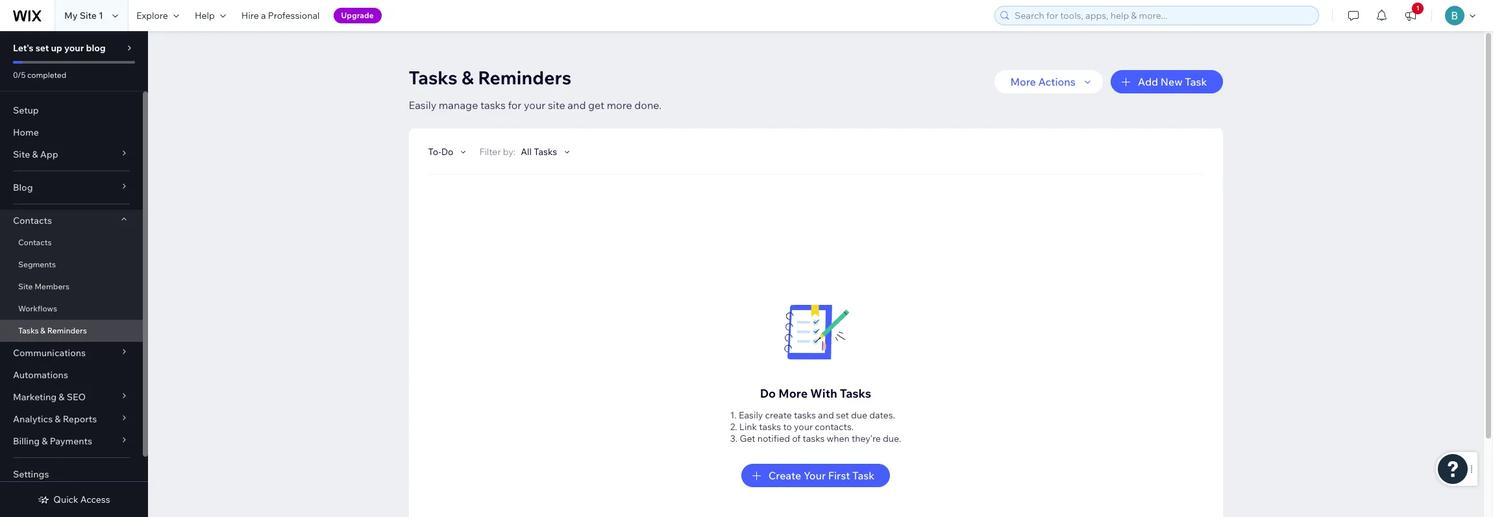 Task type: locate. For each thing, give the bounding box(es) containing it.
set left up
[[36, 42, 49, 54]]

contacts down blog
[[13, 215, 52, 227]]

filter by:
[[480, 146, 516, 158]]

0 vertical spatial easily
[[409, 99, 437, 112]]

analytics
[[13, 414, 53, 425]]

easily
[[409, 99, 437, 112], [739, 410, 764, 422]]

tasks & reminders inside "sidebar" element
[[18, 326, 87, 336]]

1 vertical spatial reminders
[[47, 326, 87, 336]]

1 vertical spatial your
[[524, 99, 546, 112]]

get
[[740, 433, 756, 445]]

upgrade button
[[334, 8, 382, 23]]

site down home
[[13, 149, 30, 160]]

1 horizontal spatial 1
[[1417, 4, 1420, 12]]

all tasks button
[[521, 146, 573, 158]]

task right first on the bottom right of page
[[853, 470, 875, 483]]

by:
[[503, 146, 516, 158]]

0 horizontal spatial tasks & reminders
[[18, 326, 87, 336]]

site & app button
[[0, 144, 143, 166]]

easily manage tasks for your site and get more done.
[[409, 99, 662, 112]]

contacts up 'segments'
[[18, 238, 52, 247]]

tasks down 'workflows'
[[18, 326, 39, 336]]

due.
[[883, 433, 902, 445]]

easily inside "1. easily create tasks and set due dates. 2. link tasks to your contacts. 3. get notified of tasks when they're due."
[[739, 410, 764, 422]]

site inside popup button
[[13, 149, 30, 160]]

0/5
[[13, 70, 26, 80]]

billing
[[13, 436, 40, 448]]

contacts button
[[0, 210, 143, 232]]

manage
[[439, 99, 478, 112]]

all
[[521, 146, 532, 158]]

0 horizontal spatial your
[[64, 42, 84, 54]]

1 horizontal spatial task
[[1186, 75, 1208, 88]]

1 vertical spatial and
[[818, 410, 834, 422]]

1 horizontal spatial and
[[818, 410, 834, 422]]

0 vertical spatial more
[[1011, 75, 1037, 88]]

task
[[1186, 75, 1208, 88], [853, 470, 875, 483]]

1.
[[731, 410, 737, 422]]

hire a professional
[[241, 10, 320, 21]]

get
[[589, 99, 605, 112]]

let's
[[13, 42, 34, 54]]

2 vertical spatial your
[[794, 422, 813, 433]]

contacts inside contacts popup button
[[13, 215, 52, 227]]

contacts for contacts link
[[18, 238, 52, 247]]

automations
[[13, 370, 68, 381]]

tasks up the manage on the left of page
[[409, 66, 458, 89]]

and
[[568, 99, 586, 112], [818, 410, 834, 422]]

1 vertical spatial site
[[13, 149, 30, 160]]

create
[[769, 470, 802, 483]]

easily left the manage on the left of page
[[409, 99, 437, 112]]

1 horizontal spatial tasks & reminders
[[409, 66, 572, 89]]

0 vertical spatial do
[[442, 146, 454, 158]]

0 horizontal spatial more
[[779, 386, 808, 401]]

0 vertical spatial contacts
[[13, 215, 52, 227]]

1 vertical spatial more
[[779, 386, 808, 401]]

tasks & reminders up for
[[409, 66, 572, 89]]

1 horizontal spatial set
[[837, 410, 850, 422]]

actions
[[1039, 75, 1076, 88]]

site for site members
[[18, 282, 33, 292]]

contacts link
[[0, 232, 143, 254]]

tasks & reminders up communications
[[18, 326, 87, 336]]

contacts.
[[815, 422, 854, 433]]

setup
[[13, 105, 39, 116]]

0 horizontal spatial easily
[[409, 99, 437, 112]]

set left due
[[837, 410, 850, 422]]

1 vertical spatial contacts
[[18, 238, 52, 247]]

1 horizontal spatial easily
[[739, 410, 764, 422]]

2 vertical spatial site
[[18, 282, 33, 292]]

more
[[1011, 75, 1037, 88], [779, 386, 808, 401]]

analytics & reports button
[[0, 409, 143, 431]]

&
[[462, 66, 474, 89], [32, 149, 38, 160], [40, 326, 45, 336], [59, 392, 65, 403], [55, 414, 61, 425], [42, 436, 48, 448]]

contacts inside contacts link
[[18, 238, 52, 247]]

dates.
[[870, 410, 896, 422]]

explore
[[136, 10, 168, 21]]

site down 'segments'
[[18, 282, 33, 292]]

tasks right to
[[794, 410, 816, 422]]

more left actions
[[1011, 75, 1037, 88]]

and left get
[[568, 99, 586, 112]]

do up create
[[761, 386, 776, 401]]

0 horizontal spatial reminders
[[47, 326, 87, 336]]

add new task button
[[1111, 70, 1223, 94]]

tasks
[[481, 99, 506, 112], [794, 410, 816, 422], [760, 422, 782, 433], [803, 433, 825, 445]]

to-do button
[[428, 146, 469, 158]]

marketing & seo button
[[0, 386, 143, 409]]

tasks
[[409, 66, 458, 89], [534, 146, 557, 158], [18, 326, 39, 336], [840, 386, 872, 401]]

and down 'with'
[[818, 410, 834, 422]]

& left app
[[32, 149, 38, 160]]

site & app
[[13, 149, 58, 160]]

0 vertical spatial your
[[64, 42, 84, 54]]

& right billing
[[42, 436, 48, 448]]

notified
[[758, 433, 791, 445]]

more up create
[[779, 386, 808, 401]]

& down 'workflows'
[[40, 326, 45, 336]]

& left "reports"
[[55, 414, 61, 425]]

automations link
[[0, 364, 143, 386]]

1 vertical spatial tasks & reminders
[[18, 326, 87, 336]]

do
[[442, 146, 454, 158], [761, 386, 776, 401]]

reminders
[[478, 66, 572, 89], [47, 326, 87, 336]]

task right new
[[1186, 75, 1208, 88]]

your
[[64, 42, 84, 54], [524, 99, 546, 112], [794, 422, 813, 433]]

2 horizontal spatial your
[[794, 422, 813, 433]]

your inside "1. easily create tasks and set due dates. 2. link tasks to your contacts. 3. get notified of tasks when they're due."
[[794, 422, 813, 433]]

site right my
[[80, 10, 97, 21]]

1 horizontal spatial your
[[524, 99, 546, 112]]

1 vertical spatial easily
[[739, 410, 764, 422]]

1 horizontal spatial do
[[761, 386, 776, 401]]

do left filter
[[442, 146, 454, 158]]

your right up
[[64, 42, 84, 54]]

reminders down workflows link
[[47, 326, 87, 336]]

0 vertical spatial site
[[80, 10, 97, 21]]

1 horizontal spatial reminders
[[478, 66, 572, 89]]

set
[[36, 42, 49, 54], [837, 410, 850, 422]]

1
[[1417, 4, 1420, 12], [99, 10, 103, 21]]

contacts
[[13, 215, 52, 227], [18, 238, 52, 247]]

more actions button
[[995, 70, 1104, 94]]

& for site & app popup button
[[32, 149, 38, 160]]

1 vertical spatial task
[[853, 470, 875, 483]]

1 vertical spatial set
[[837, 410, 850, 422]]

filter
[[480, 146, 501, 158]]

easily right 1.
[[739, 410, 764, 422]]

0 horizontal spatial task
[[853, 470, 875, 483]]

0 horizontal spatial and
[[568, 99, 586, 112]]

site for site & app
[[13, 149, 30, 160]]

workflows
[[18, 304, 57, 314]]

1 horizontal spatial more
[[1011, 75, 1037, 88]]

quick
[[53, 494, 78, 506]]

1 button
[[1397, 0, 1426, 31]]

0 vertical spatial set
[[36, 42, 49, 54]]

communications
[[13, 348, 86, 359]]

0 horizontal spatial 1
[[99, 10, 103, 21]]

your right to
[[794, 422, 813, 433]]

& for tasks & reminders link
[[40, 326, 45, 336]]

& left seo
[[59, 392, 65, 403]]

your right for
[[524, 99, 546, 112]]

0 vertical spatial reminders
[[478, 66, 572, 89]]

0 horizontal spatial set
[[36, 42, 49, 54]]

reminders up for
[[478, 66, 572, 89]]



Task type: vqa. For each thing, say whether or not it's contained in the screenshot.
the Contacts dropdown button's Contacts
yes



Task type: describe. For each thing, give the bounding box(es) containing it.
more inside more actions "button"
[[1011, 75, 1037, 88]]

hire a professional link
[[234, 0, 328, 31]]

analytics & reports
[[13, 414, 97, 425]]

blog
[[86, 42, 106, 54]]

1 vertical spatial do
[[761, 386, 776, 401]]

0 horizontal spatial do
[[442, 146, 454, 158]]

set inside "1. easily create tasks and set due dates. 2. link tasks to your contacts. 3. get notified of tasks when they're due."
[[837, 410, 850, 422]]

quick access
[[53, 494, 110, 506]]

& up the manage on the left of page
[[462, 66, 474, 89]]

home
[[13, 127, 39, 138]]

when
[[827, 433, 850, 445]]

2.
[[731, 422, 738, 433]]

hire
[[241, 10, 259, 21]]

0/5 completed
[[13, 70, 66, 80]]

help button
[[187, 0, 234, 31]]

to
[[784, 422, 792, 433]]

up
[[51, 42, 62, 54]]

add
[[1139, 75, 1159, 88]]

my
[[64, 10, 78, 21]]

professional
[[268, 10, 320, 21]]

3.
[[731, 433, 738, 445]]

setup link
[[0, 99, 143, 121]]

to-do
[[428, 146, 454, 158]]

& for marketing & seo dropdown button
[[59, 392, 65, 403]]

to-
[[428, 146, 442, 158]]

set inside "sidebar" element
[[36, 42, 49, 54]]

first
[[829, 470, 851, 483]]

app
[[40, 149, 58, 160]]

home link
[[0, 121, 143, 144]]

communications button
[[0, 342, 143, 364]]

blog button
[[0, 177, 143, 199]]

payments
[[50, 436, 92, 448]]

seo
[[67, 392, 86, 403]]

create your first task button
[[742, 464, 891, 488]]

blog
[[13, 182, 33, 194]]

marketing
[[13, 392, 57, 403]]

0 vertical spatial task
[[1186, 75, 1208, 88]]

for
[[508, 99, 522, 112]]

segments link
[[0, 254, 143, 276]]

billing & payments button
[[0, 431, 143, 453]]

reminders inside tasks & reminders link
[[47, 326, 87, 336]]

link
[[740, 422, 757, 433]]

0 vertical spatial and
[[568, 99, 586, 112]]

and inside "1. easily create tasks and set due dates. 2. link tasks to your contacts. 3. get notified of tasks when they're due."
[[818, 410, 834, 422]]

sidebar element
[[0, 31, 148, 518]]

create
[[766, 410, 792, 422]]

1. easily create tasks and set due dates. 2. link tasks to your contacts. 3. get notified of tasks when they're due.
[[731, 410, 902, 445]]

more actions
[[1011, 75, 1076, 88]]

with
[[811, 386, 838, 401]]

Search for tools, apps, help & more... field
[[1011, 6, 1315, 25]]

contacts for contacts popup button
[[13, 215, 52, 227]]

site members
[[18, 282, 70, 292]]

tasks right of
[[803, 433, 825, 445]]

upgrade
[[341, 10, 374, 20]]

billing & payments
[[13, 436, 92, 448]]

of
[[793, 433, 801, 445]]

they're
[[852, 433, 881, 445]]

site members link
[[0, 276, 143, 298]]

members
[[35, 282, 70, 292]]

tasks & reminders link
[[0, 320, 143, 342]]

new
[[1161, 75, 1183, 88]]

your inside "sidebar" element
[[64, 42, 84, 54]]

tasks right all
[[534, 146, 557, 158]]

all tasks
[[521, 146, 557, 158]]

settings
[[13, 469, 49, 481]]

due
[[852, 410, 868, 422]]

settings link
[[0, 464, 143, 486]]

tasks left to
[[760, 422, 782, 433]]

more
[[607, 99, 632, 112]]

& for billing & payments popup button
[[42, 436, 48, 448]]

marketing & seo
[[13, 392, 86, 403]]

tasks up due
[[840, 386, 872, 401]]

completed
[[27, 70, 66, 80]]

segments
[[18, 260, 56, 270]]

your
[[804, 470, 826, 483]]

add new task
[[1139, 75, 1208, 88]]

access
[[80, 494, 110, 506]]

& for the analytics & reports dropdown button
[[55, 414, 61, 425]]

0 vertical spatial tasks & reminders
[[409, 66, 572, 89]]

1 inside button
[[1417, 4, 1420, 12]]

done.
[[635, 99, 662, 112]]

create your first task
[[769, 470, 875, 483]]

quick access button
[[38, 494, 110, 506]]

workflows link
[[0, 298, 143, 320]]

do more with tasks
[[761, 386, 872, 401]]

a
[[261, 10, 266, 21]]

let's set up your blog
[[13, 42, 106, 54]]

tasks inside "sidebar" element
[[18, 326, 39, 336]]

my site 1
[[64, 10, 103, 21]]

tasks left for
[[481, 99, 506, 112]]

reports
[[63, 414, 97, 425]]

help
[[195, 10, 215, 21]]



